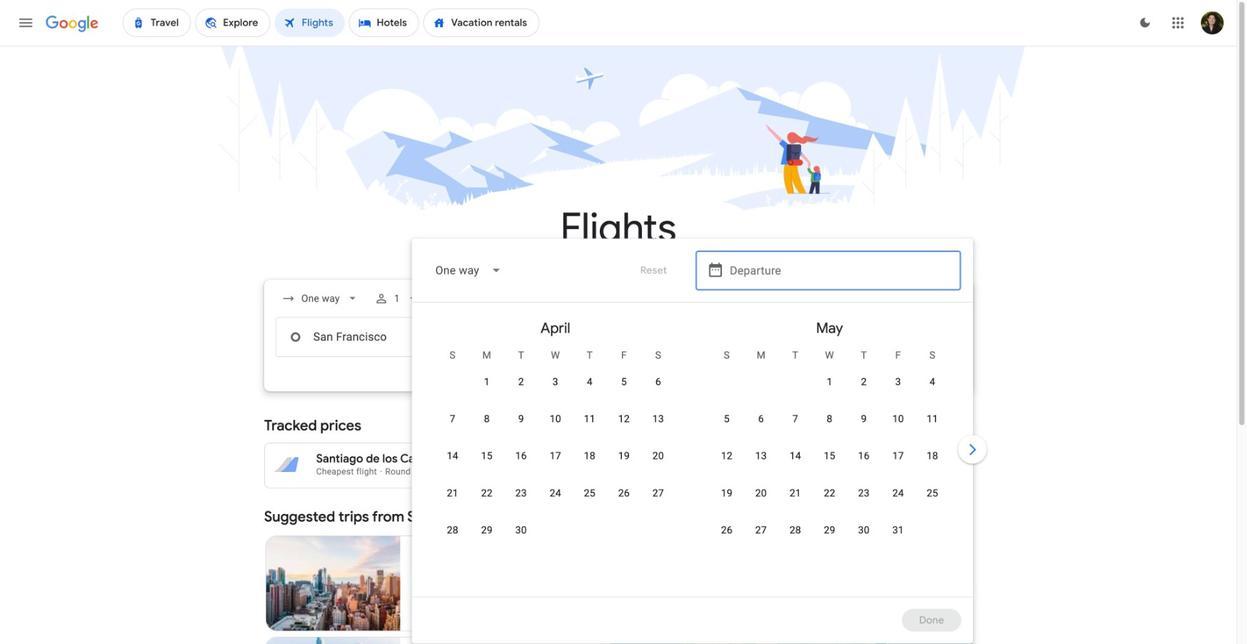 Task type: locate. For each thing, give the bounding box(es) containing it.
None field
[[424, 253, 514, 288], [276, 281, 365, 316], [424, 253, 514, 288], [276, 281, 365, 316]]

2 cell from the top
[[915, 407, 950, 441]]

2 row group from the left
[[693, 308, 967, 591]]

grid
[[418, 308, 1241, 605]]

cell for row over wednesday, may 22, 2024 element
[[915, 444, 950, 478]]

friday, april 12, 2024 element
[[618, 412, 630, 426]]

tuesday, may 14, 2024 element
[[790, 449, 801, 463]]

friday, may 17, 2024 element
[[893, 449, 904, 463]]

4 cell from the top
[[915, 481, 950, 515]]

friday, april 19, 2024 element
[[618, 449, 630, 463]]

wednesday, may 22, 2024 element
[[824, 486, 835, 500]]

sunday, may 19, 2024 element
[[721, 486, 733, 500]]

thursday, april 11, 2024 element
[[584, 412, 596, 426]]

row down monday, april 22, 2024 element
[[436, 517, 538, 558]]

cell for row on top of the wednesday, may 15, 2024 element
[[915, 407, 950, 441]]

row up the wednesday, april 24, 2024 element
[[436, 443, 675, 483]]

thursday, may 23, 2024 element
[[858, 486, 870, 500]]

monday, may 6, 2024 element
[[758, 412, 764, 426]]

saturday, april 6, 2024 element
[[655, 375, 661, 389]]

friday, may 31, 2024 element
[[893, 523, 904, 538]]

monday, april 15, 2024 element
[[481, 449, 493, 463]]

saturday, april 27, 2024 element
[[653, 486, 664, 500]]

wednesday, april 24, 2024 element
[[550, 486, 561, 500]]

cell right thursday, may 2, 2024 element
[[915, 370, 950, 404]]

friday, april 26, 2024 element
[[618, 486, 630, 500]]

thursday, may 30, 2024 element
[[858, 523, 870, 538]]

row up the wednesday, april 17, 2024 element
[[436, 405, 675, 446]]

wednesday, may 29, 2024 element
[[824, 523, 835, 538]]

thursday, april 4, 2024 element
[[587, 375, 593, 389]]

row up wednesday, may 29, 2024 element on the bottom
[[710, 480, 950, 520]]

tuesday, april 23, 2024 element
[[515, 486, 527, 500]]

main menu image
[[17, 14, 34, 31]]

row down wednesday, may 22, 2024 element
[[710, 517, 915, 558]]

wednesday, may 15, 2024 element
[[824, 449, 835, 463]]

cell right the friday, may 24, 2024 element
[[915, 481, 950, 515]]

cell right friday, may 10, 2024 element
[[915, 407, 950, 441]]

tuesday, may 21, 2024 element
[[790, 486, 801, 500]]

row group
[[418, 308, 693, 591], [693, 308, 967, 591], [967, 308, 1241, 591]]

cell right friday, may 17, 2024 element
[[915, 444, 950, 478]]

cell
[[915, 370, 950, 404], [915, 407, 950, 441], [915, 444, 950, 478], [915, 481, 950, 515]]

row up the wednesday, may 15, 2024 element
[[710, 405, 950, 446]]

sunday, may 5, 2024 element
[[724, 412, 730, 426]]

monday, may 20, 2024 element
[[755, 486, 767, 500]]

sunday, april 28, 2024 element
[[447, 523, 458, 538]]

sunday, april 14, 2024 element
[[447, 449, 458, 463]]

tracked prices region
[[264, 408, 973, 488]]

tuesday, april 16, 2024 element
[[515, 449, 527, 463]]

friday, april 5, 2024 element
[[621, 375, 627, 389]]

tuesday, may 7, 2024 element
[[793, 412, 798, 426]]

frontier image
[[412, 578, 423, 589]]

row
[[470, 363, 675, 409], [813, 363, 950, 409], [436, 405, 675, 446], [710, 405, 950, 446], [436, 443, 675, 483], [710, 443, 950, 483], [436, 480, 675, 520], [710, 480, 950, 520], [436, 517, 538, 558], [710, 517, 915, 558]]

3 cell from the top
[[915, 444, 950, 478]]

wednesday, may 1, 2024 element
[[827, 375, 833, 389]]

1 row group from the left
[[418, 308, 693, 591]]

thursday, may 9, 2024 element
[[861, 412, 867, 426]]

1 cell from the top
[[915, 370, 950, 404]]

sunday, april 7, 2024 element
[[450, 412, 456, 426]]

friday, may 24, 2024 element
[[893, 486, 904, 500]]

monday, april 29, 2024 element
[[481, 523, 493, 538]]



Task type: vqa. For each thing, say whether or not it's contained in the screenshot.
Friday, April 26, 2024 'element'
yes



Task type: describe. For each thing, give the bounding box(es) containing it.
sunday, may 12, 2024 element
[[721, 449, 733, 463]]

saturday, april 20, 2024 element
[[653, 449, 664, 463]]

3 row group from the left
[[967, 308, 1241, 591]]

tuesday, april 2, 2024 element
[[518, 375, 524, 389]]

monday, april 8, 2024 element
[[484, 412, 490, 426]]

monday, may 13, 2024 element
[[755, 449, 767, 463]]

tuesday, may 28, 2024 element
[[790, 523, 801, 538]]

sunday, april 21, 2024 element
[[447, 486, 458, 500]]

row up wednesday, may 22, 2024 element
[[710, 443, 950, 483]]

wednesday, april 17, 2024 element
[[550, 449, 561, 463]]

wednesday, april 3, 2024 element
[[553, 375, 558, 389]]

cell for row over wednesday, may 29, 2024 element on the bottom
[[915, 481, 950, 515]]

thursday, may 2, 2024 element
[[861, 375, 867, 389]]

Departure text field
[[730, 251, 950, 290]]

friday, may 10, 2024 element
[[893, 412, 904, 426]]

thursday, april 18, 2024 element
[[584, 449, 596, 463]]

monday, may 27, 2024 element
[[755, 523, 767, 538]]

saturday, april 13, 2024 element
[[653, 412, 664, 426]]

tuesday, april 9, 2024 element
[[518, 412, 524, 426]]

sunday, may 26, 2024 element
[[721, 523, 733, 538]]

row up friday, may 10, 2024 element
[[813, 363, 950, 409]]

monday, april 22, 2024 element
[[481, 486, 493, 500]]

change appearance image
[[1128, 6, 1163, 40]]

thursday, may 16, 2024 element
[[858, 449, 870, 463]]

row up thursday, april 11, 2024 "element"
[[470, 363, 675, 409]]

Departure text field
[[730, 318, 950, 356]]

grid inside the flight search box
[[418, 308, 1241, 605]]

wednesday, april 10, 2024 element
[[550, 412, 561, 426]]

tuesday, april 30, 2024 element
[[515, 523, 527, 538]]

suggested trips from san francisco region
[[264, 500, 973, 644]]

monday, april 1, 2024 element
[[484, 375, 490, 389]]

thursday, april 25, 2024 element
[[584, 486, 596, 500]]

row down the wednesday, april 17, 2024 element
[[436, 480, 675, 520]]

Flight search field
[[253, 239, 1241, 644]]

351 US dollars text field
[[577, 452, 601, 466]]

Where from? text field
[[276, 317, 477, 357]]

wednesday, may 8, 2024 element
[[827, 412, 833, 426]]



